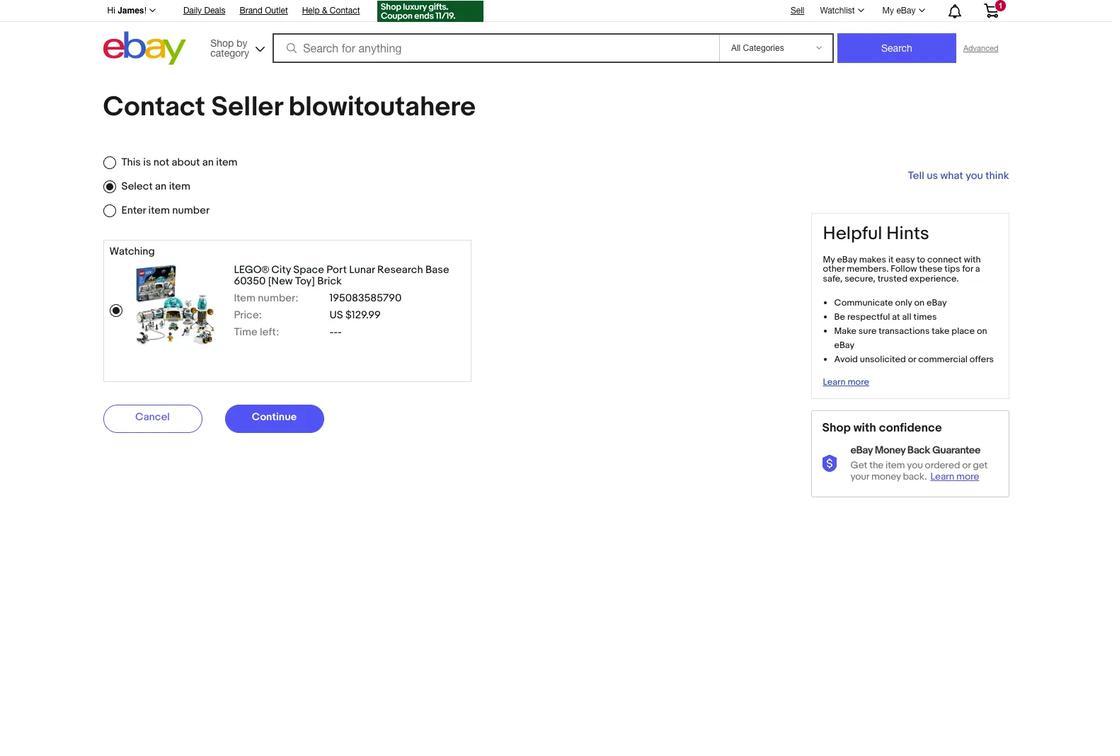Task type: describe. For each thing, give the bounding box(es) containing it.
communicate
[[834, 297, 893, 309]]

contact seller blowitoutahere
[[103, 91, 476, 124]]

ebay up times
[[927, 297, 947, 309]]

1 horizontal spatial learn more link
[[931, 471, 983, 483]]

$129.99
[[346, 309, 381, 322]]

get the item you ordered or get your money back.
[[851, 460, 988, 483]]

about
[[172, 156, 200, 169]]

item
[[234, 292, 256, 305]]

my for my ebay
[[883, 6, 894, 16]]

ordered
[[925, 460, 960, 472]]

hints
[[887, 223, 930, 245]]

get
[[973, 460, 988, 472]]

help
[[302, 6, 320, 16]]

get the coupon image
[[377, 1, 483, 22]]

hi james !
[[107, 6, 146, 16]]

offers
[[970, 354, 994, 365]]

the
[[870, 460, 884, 472]]

take
[[932, 326, 950, 337]]

ebay money back guarantee
[[851, 444, 981, 458]]

watchlist link
[[812, 2, 871, 19]]

none submit inside shop by category banner
[[838, 33, 957, 63]]

a
[[976, 264, 980, 275]]

1 vertical spatial learn
[[931, 471, 955, 483]]

account navigation
[[99, 0, 1009, 24]]

0 horizontal spatial contact
[[103, 91, 205, 124]]

ebay down make at the top
[[834, 340, 855, 351]]

times
[[914, 312, 937, 323]]

money
[[875, 444, 906, 458]]

60350
[[234, 275, 266, 288]]

lego® city space port lunar research base 60350 [new toy] brick
[[234, 263, 449, 288]]

with details__icon image
[[822, 455, 839, 472]]

only
[[895, 297, 912, 309]]

3 - from the left
[[338, 326, 342, 339]]

or inside communicate only on ebay be respectful at all times make sure transactions take place on ebay avoid unsolicited or commercial offers
[[908, 354, 916, 365]]

advanced
[[964, 44, 999, 52]]

helpful hints
[[823, 223, 930, 245]]

[new
[[268, 275, 293, 288]]

make
[[834, 326, 857, 337]]

this is not about an item
[[121, 156, 238, 169]]

what
[[941, 169, 964, 183]]

lego® city space port lunar research base 60350 [new toy] brick image
[[135, 265, 215, 346]]

brand
[[240, 6, 263, 16]]

your
[[851, 471, 869, 483]]

time left:
[[234, 326, 279, 339]]

be
[[834, 312, 845, 323]]

cancel
[[135, 411, 170, 424]]

research
[[377, 263, 423, 277]]

shop with confidence
[[822, 421, 942, 435]]

us $129.99
[[330, 309, 381, 322]]

follow
[[891, 264, 917, 275]]

more for the leftmost learn more link
[[848, 377, 869, 388]]

communicate only on ebay be respectful at all times make sure transactions take place on ebay avoid unsolicited or commercial offers
[[834, 297, 994, 365]]

money
[[872, 471, 901, 483]]

help & contact
[[302, 6, 360, 16]]

2 - from the left
[[334, 326, 338, 339]]

seller
[[211, 91, 283, 124]]

shop for shop by category
[[210, 37, 234, 49]]

think
[[986, 169, 1009, 183]]

get
[[851, 460, 868, 472]]

0 horizontal spatial an
[[155, 180, 167, 193]]

you for ordered
[[907, 460, 923, 472]]

guarantee
[[932, 444, 981, 458]]

---
[[330, 326, 342, 339]]

or inside get the item you ordered or get your money back.
[[962, 460, 971, 472]]

experience.
[[910, 273, 959, 285]]

my for my ebay makes it easy to connect with other members. follow these tips for a safe, secure, trusted experience.
[[823, 254, 835, 265]]

for
[[963, 264, 974, 275]]

advanced link
[[957, 34, 1006, 62]]

cancel link
[[103, 405, 202, 433]]

hi
[[107, 6, 115, 16]]

deals
[[204, 6, 225, 16]]

0 vertical spatial an
[[202, 156, 214, 169]]

space
[[293, 263, 324, 277]]

by
[[237, 37, 248, 49]]

1 horizontal spatial on
[[977, 326, 987, 337]]

lunar
[[349, 263, 375, 277]]

this
[[121, 156, 141, 169]]

port
[[327, 263, 347, 277]]

enter item number
[[121, 204, 210, 217]]

daily
[[183, 6, 202, 16]]

watching
[[109, 245, 155, 258]]

daily deals link
[[183, 4, 225, 19]]

is
[[143, 156, 151, 169]]

secure,
[[845, 273, 876, 285]]

Search for anything text field
[[275, 35, 717, 62]]

1 - from the left
[[330, 326, 334, 339]]

brand outlet link
[[240, 4, 288, 19]]

at
[[892, 312, 900, 323]]

continue link
[[225, 405, 324, 433]]

place
[[952, 326, 975, 337]]

not
[[154, 156, 169, 169]]

ebay inside account 'navigation'
[[897, 6, 916, 16]]



Task type: vqa. For each thing, say whether or not it's contained in the screenshot.
Write a review link
no



Task type: locate. For each thing, give the bounding box(es) containing it.
1 horizontal spatial an
[[202, 156, 214, 169]]

or left get
[[962, 460, 971, 472]]

contact
[[330, 6, 360, 16], [103, 91, 205, 124]]

sure
[[859, 326, 877, 337]]

1 vertical spatial learn more
[[931, 471, 980, 483]]

blowitoutahere
[[289, 91, 476, 124]]

0 horizontal spatial or
[[908, 354, 916, 365]]

1 vertical spatial or
[[962, 460, 971, 472]]

1 horizontal spatial or
[[962, 460, 971, 472]]

my right watchlist link
[[883, 6, 894, 16]]

toy]
[[295, 275, 315, 288]]

back.
[[903, 471, 927, 483]]

you right what
[[966, 169, 983, 183]]

item inside get the item you ordered or get your money back.
[[886, 460, 905, 472]]

or right unsolicited
[[908, 354, 916, 365]]

shop inside shop by category
[[210, 37, 234, 49]]

0 vertical spatial you
[[966, 169, 983, 183]]

watchlist
[[820, 6, 855, 16]]

it
[[889, 254, 894, 265]]

easy
[[896, 254, 915, 265]]

learn more link down guarantee
[[931, 471, 983, 483]]

more down avoid
[[848, 377, 869, 388]]

shop by category banner
[[99, 0, 1009, 69]]

0 vertical spatial with
[[964, 254, 981, 265]]

0 horizontal spatial learn more link
[[823, 377, 869, 388]]

0 horizontal spatial my
[[823, 254, 835, 265]]

195083585790
[[330, 292, 402, 305]]

enter
[[121, 204, 146, 217]]

city
[[271, 263, 291, 277]]

learn down avoid
[[823, 377, 846, 388]]

my
[[883, 6, 894, 16], [823, 254, 835, 265]]

helpful
[[823, 223, 883, 245]]

learn more link down avoid
[[823, 377, 869, 388]]

my ebay makes it easy to connect with other members. follow these tips for a safe, secure, trusted experience.
[[823, 254, 981, 285]]

ebay right watchlist link
[[897, 6, 916, 16]]

my ebay link
[[875, 2, 931, 19]]

1 horizontal spatial more
[[957, 471, 980, 483]]

shop up "with details__icon"
[[822, 421, 851, 435]]

1 vertical spatial contact
[[103, 91, 205, 124]]

other
[[823, 264, 845, 275]]

ebay
[[897, 6, 916, 16], [837, 254, 857, 265], [927, 297, 947, 309], [834, 340, 855, 351], [851, 444, 873, 458]]

1 vertical spatial on
[[977, 326, 987, 337]]

daily deals
[[183, 6, 225, 16]]

on right place
[[977, 326, 987, 337]]

lego®
[[234, 263, 269, 277]]

with right tips
[[964, 254, 981, 265]]

james
[[118, 6, 144, 16]]

shop by category button
[[204, 32, 268, 62]]

item down this is not about an item
[[169, 180, 190, 193]]

ebay up the get
[[851, 444, 873, 458]]

brand outlet
[[240, 6, 288, 16]]

price:
[[234, 309, 262, 322]]

you down "ebay money back guarantee"
[[907, 460, 923, 472]]

1 horizontal spatial my
[[883, 6, 894, 16]]

learn more down avoid
[[823, 377, 869, 388]]

respectful
[[847, 312, 890, 323]]

sell link
[[784, 5, 811, 15]]

shop by category
[[210, 37, 249, 58]]

1 horizontal spatial learn more
[[931, 471, 980, 483]]

1 horizontal spatial learn
[[931, 471, 955, 483]]

sell
[[791, 5, 805, 15]]

trusted
[[878, 273, 908, 285]]

all
[[902, 312, 912, 323]]

learn more down guarantee
[[931, 471, 980, 483]]

1 link
[[975, 0, 1007, 21]]

makes
[[859, 254, 887, 265]]

number
[[172, 204, 210, 217]]

item
[[216, 156, 238, 169], [169, 180, 190, 193], [148, 204, 170, 217], [886, 460, 905, 472]]

None submit
[[838, 33, 957, 63]]

1 horizontal spatial shop
[[822, 421, 851, 435]]

more for the right learn more link
[[957, 471, 980, 483]]

1 horizontal spatial contact
[[330, 6, 360, 16]]

contact right &
[[330, 6, 360, 16]]

0 horizontal spatial more
[[848, 377, 869, 388]]

unsolicited
[[860, 354, 906, 365]]

base
[[426, 263, 449, 277]]

-
[[330, 326, 334, 339], [334, 326, 338, 339], [338, 326, 342, 339]]

item number:
[[234, 292, 298, 305]]

contact up is
[[103, 91, 205, 124]]

tell us what you think
[[908, 169, 1009, 183]]

continue
[[252, 411, 297, 424]]

contact inside account 'navigation'
[[330, 6, 360, 16]]

ebay inside my ebay makes it easy to connect with other members. follow these tips for a safe, secure, trusted experience.
[[837, 254, 857, 265]]

on up times
[[914, 297, 925, 309]]

you for think
[[966, 169, 983, 183]]

left:
[[260, 326, 279, 339]]

category
[[210, 47, 249, 58]]

more down guarantee
[[957, 471, 980, 483]]

my up the safe, at the top
[[823, 254, 835, 265]]

1 horizontal spatial you
[[966, 169, 983, 183]]

0 vertical spatial shop
[[210, 37, 234, 49]]

item down select an item
[[148, 204, 170, 217]]

1 vertical spatial you
[[907, 460, 923, 472]]

select an item
[[121, 180, 190, 193]]

us
[[927, 169, 938, 183]]

us
[[330, 309, 343, 322]]

0 horizontal spatial you
[[907, 460, 923, 472]]

an right select
[[155, 180, 167, 193]]

these
[[919, 264, 943, 275]]

with up money
[[854, 421, 876, 435]]

0 vertical spatial learn
[[823, 377, 846, 388]]

1
[[999, 1, 1003, 10]]

with inside my ebay makes it easy to connect with other members. follow these tips for a safe, secure, trusted experience.
[[964, 254, 981, 265]]

help & contact link
[[302, 4, 360, 19]]

ebay up secure,
[[837, 254, 857, 265]]

an
[[202, 156, 214, 169], [155, 180, 167, 193]]

more
[[848, 377, 869, 388], [957, 471, 980, 483]]

0 vertical spatial learn more link
[[823, 377, 869, 388]]

time
[[234, 326, 258, 339]]

0 horizontal spatial learn more
[[823, 377, 869, 388]]

1 vertical spatial an
[[155, 180, 167, 193]]

0 vertical spatial contact
[[330, 6, 360, 16]]

item down money
[[886, 460, 905, 472]]

0 vertical spatial or
[[908, 354, 916, 365]]

!
[[144, 6, 146, 16]]

0 horizontal spatial on
[[914, 297, 925, 309]]

connect
[[927, 254, 962, 265]]

learn right the back.
[[931, 471, 955, 483]]

shop left the by
[[210, 37, 234, 49]]

tell us what you think link
[[908, 169, 1009, 183]]

back
[[908, 444, 930, 458]]

outlet
[[265, 6, 288, 16]]

1 vertical spatial my
[[823, 254, 835, 265]]

tips
[[945, 264, 960, 275]]

select
[[121, 180, 153, 193]]

1 vertical spatial with
[[854, 421, 876, 435]]

0 horizontal spatial shop
[[210, 37, 234, 49]]

0 horizontal spatial with
[[854, 421, 876, 435]]

learn more link
[[823, 377, 869, 388], [931, 471, 983, 483]]

with
[[964, 254, 981, 265], [854, 421, 876, 435]]

&
[[322, 6, 327, 16]]

an right about
[[202, 156, 214, 169]]

0 horizontal spatial learn
[[823, 377, 846, 388]]

my ebay
[[883, 6, 916, 16]]

1 vertical spatial more
[[957, 471, 980, 483]]

0 vertical spatial on
[[914, 297, 925, 309]]

1 horizontal spatial with
[[964, 254, 981, 265]]

transactions
[[879, 326, 930, 337]]

number:
[[258, 292, 298, 305]]

0 vertical spatial learn more
[[823, 377, 869, 388]]

1 vertical spatial shop
[[822, 421, 851, 435]]

shop for shop with confidence
[[822, 421, 851, 435]]

0 vertical spatial more
[[848, 377, 869, 388]]

my inside my ebay makes it easy to connect with other members. follow these tips for a safe, secure, trusted experience.
[[823, 254, 835, 265]]

item right about
[[216, 156, 238, 169]]

brick
[[317, 275, 342, 288]]

to
[[917, 254, 925, 265]]

you inside get the item you ordered or get your money back.
[[907, 460, 923, 472]]

members.
[[847, 264, 889, 275]]

my inside account 'navigation'
[[883, 6, 894, 16]]

0 vertical spatial my
[[883, 6, 894, 16]]

on
[[914, 297, 925, 309], [977, 326, 987, 337]]

you
[[966, 169, 983, 183], [907, 460, 923, 472]]

1 vertical spatial learn more link
[[931, 471, 983, 483]]

avoid
[[834, 354, 858, 365]]



